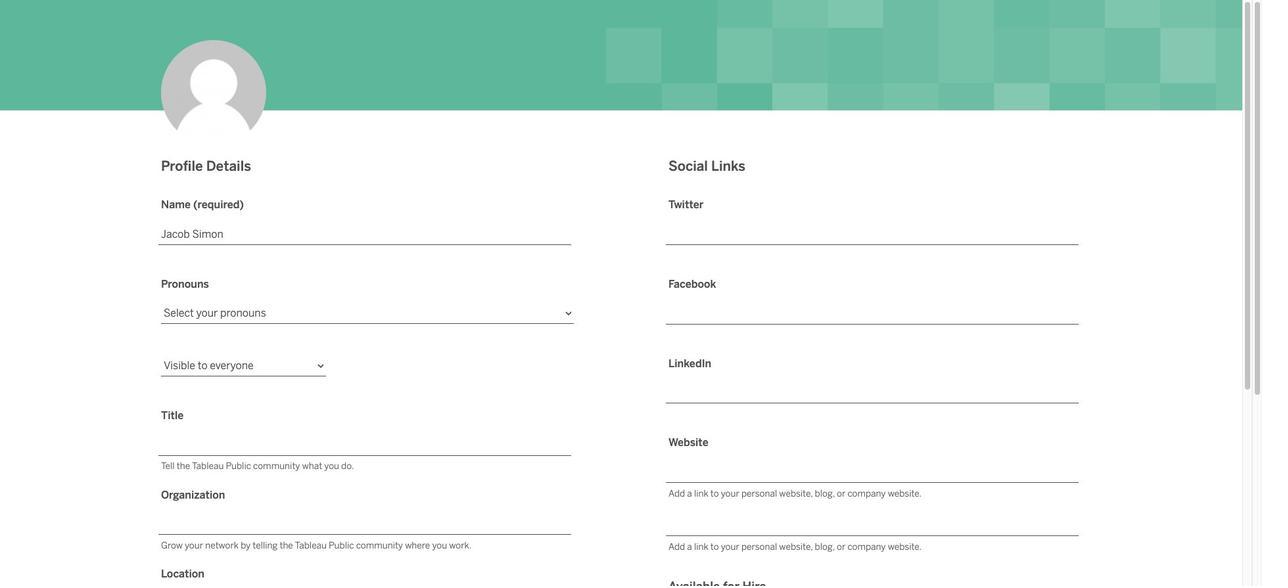 Task type: vqa. For each thing, say whether or not it's contained in the screenshot.
Featured "element" on the bottom of page
no



Task type: locate. For each thing, give the bounding box(es) containing it.
LinkedIn field
[[666, 382, 1079, 404]]

Website field
[[666, 462, 1079, 483]]

avatar image
[[161, 40, 266, 146], [166, 128, 271, 233]]

dialog
[[0, 0, 1253, 587]]

go to search image
[[1190, 33, 1237, 49]]

Twitter field
[[666, 224, 1079, 245]]

Facebook field
[[666, 303, 1079, 325]]

Organization field
[[158, 514, 571, 536]]



Task type: describe. For each thing, give the bounding box(es) containing it.
website2 field
[[666, 515, 1079, 537]]

Name (required) field
[[158, 224, 571, 245]]

Title field
[[158, 435, 571, 456]]



